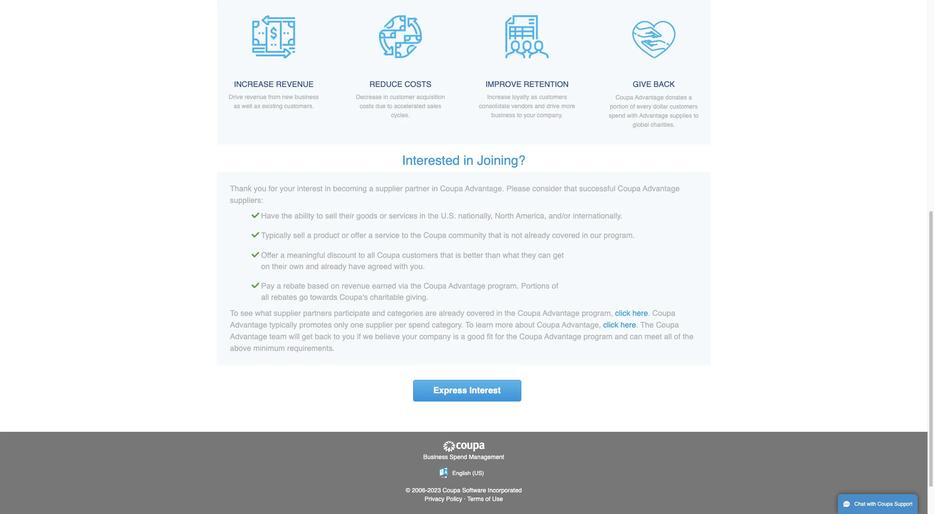 Task type: vqa. For each thing, say whether or not it's contained in the screenshot.


Task type: describe. For each thing, give the bounding box(es) containing it.
to inside increase loyalty as customers consolidate vendors and drive more business to your company.
[[517, 112, 522, 119]]

a inside coupa advantage donates a portion of every dollar customers spend with advantage supplies to global charities.
[[689, 94, 692, 101]]

spend for category.
[[409, 321, 430, 330]]

that inside offer a meaningful discount to all coupa customers that is better than what they can get on their own and already have agreed with you.
[[440, 251, 453, 260]]

spend for with
[[609, 112, 626, 119]]

the
[[641, 321, 654, 330]]

the down the about
[[507, 332, 517, 341]]

management
[[469, 454, 504, 461]]

nationally,
[[458, 211, 493, 220]]

get inside . the coupa advantage team will get back to you if we believe your company is a good fit for the coupa advantage program and can meet all of the above minimum requirements.
[[302, 332, 313, 341]]

you inside . the coupa advantage team will get back to you if we believe your company is a good fit for the coupa advantage program and can meet all of the above minimum requirements.
[[342, 332, 355, 341]]

customers inside offer a meaningful discount to all coupa customers that is better than what they can get on their own and already have agreed with you.
[[402, 251, 438, 260]]

. the coupa advantage team will get back to you if we believe your company is a good fit for the coupa advantage program and can meet all of the above minimum requirements.
[[230, 321, 694, 353]]

all inside pay a rebate based on revenue earned via the coupa advantage program. portions of all rebates go towards coupa's charitable giving.
[[261, 293, 269, 302]]

already inside offer a meaningful discount to all coupa customers that is better than what they can get on their own and already have agreed with you.
[[321, 262, 347, 271]]

chat
[[855, 502, 866, 508]]

goods
[[357, 211, 378, 220]]

supplier inside thank you for your interest in becoming a supplier partner in coupa advantage. please consider that successful coupa advantage suppliers:
[[376, 184, 403, 193]]

that inside thank you for your interest in becoming a supplier partner in coupa advantage. please consider that successful coupa advantage suppliers:
[[564, 184, 577, 193]]

to inside offer a meaningful discount to all coupa customers that is better than what they can get on their own and already have agreed with you.
[[359, 251, 365, 260]]

product
[[314, 231, 340, 240]]

successful
[[579, 184, 616, 193]]

you.
[[410, 262, 425, 271]]

program
[[584, 332, 613, 341]]

customers inside increase loyalty as customers consolidate vendors and drive more business to your company.
[[539, 94, 567, 101]]

increase loyalty as customers consolidate vendors and drive more business to your company.
[[479, 94, 575, 119]]

a inside thank you for your interest in becoming a supplier partner in coupa advantage. please consider that successful coupa advantage suppliers:
[[369, 184, 373, 193]]

charitable
[[370, 293, 404, 302]]

accelerated
[[394, 103, 426, 110]]

and inside increase loyalty as customers consolidate vendors and drive more business to your company.
[[535, 103, 545, 110]]

not
[[512, 231, 522, 240]]

loyalty
[[512, 94, 530, 101]]

1 vertical spatial sell
[[293, 231, 305, 240]]

©
[[406, 487, 410, 494]]

offer
[[351, 231, 366, 240]]

can inside offer a meaningful discount to all coupa customers that is better than what they can get on their own and already have agreed with you.
[[538, 251, 551, 260]]

improve retention
[[486, 80, 569, 89]]

a inside pay a rebate based on revenue earned via the coupa advantage program. portions of all rebates go towards coupa's charitable giving.
[[277, 282, 281, 291]]

coupa inside offer a meaningful discount to all coupa customers that is better than what they can get on their own and already have agreed with you.
[[377, 251, 400, 260]]

improve
[[486, 80, 522, 89]]

supplier inside . coupa advantage typically promotes only one supplier per spend category. to learn more about coupa advantage,
[[366, 321, 393, 330]]

consider
[[533, 184, 562, 193]]

increase revenue
[[234, 80, 314, 89]]

1 vertical spatial supplier
[[274, 309, 301, 318]]

will
[[289, 332, 300, 341]]

decrease
[[356, 94, 382, 101]]

express interest
[[433, 386, 501, 396]]

participate
[[334, 309, 370, 318]]

your inside . the coupa advantage team will get back to you if we believe your company is a good fit for the coupa advantage program and can meet all of the above minimum requirements.
[[402, 332, 417, 341]]

all inside . the coupa advantage team will get back to you if we believe your company is a good fit for the coupa advantage program and can meet all of the above minimum requirements.
[[664, 332, 672, 341]]

terms of use link
[[467, 496, 503, 503]]

categories
[[387, 309, 423, 318]]

chat with coupa support
[[855, 502, 913, 508]]

offer
[[261, 251, 278, 260]]

privacy policy
[[425, 496, 462, 503]]

ability
[[295, 211, 314, 220]]

select image
[[252, 281, 259, 289]]

internationally.
[[573, 211, 623, 220]]

select image for offer
[[252, 250, 259, 258]]

retention
[[524, 80, 569, 89]]

coupa up 'u.s.'
[[440, 184, 463, 193]]

partners
[[303, 309, 332, 318]]

discount
[[327, 251, 356, 260]]

coupa advantage donates a portion of every dollar customers spend with advantage supplies to global charities.
[[609, 94, 699, 128]]

select image for typically
[[252, 230, 259, 238]]

0 horizontal spatial as
[[234, 103, 240, 110]]

1 horizontal spatial as
[[254, 103, 260, 110]]

coupa up policy
[[443, 487, 461, 494]]

typically sell a product or offer a service to the coupa community that is not already covered in our program.
[[261, 231, 635, 240]]

well
[[242, 103, 252, 110]]

coupa's
[[340, 293, 368, 302]]

1 horizontal spatial sell
[[325, 211, 337, 220]]

give back
[[633, 80, 675, 89]]

on inside pay a rebate based on revenue earned via the coupa advantage program. portions of all rebates go towards coupa's charitable giving.
[[331, 282, 340, 291]]

are
[[426, 309, 437, 318]]

customer
[[390, 94, 415, 101]]

coupa inside button
[[878, 502, 893, 508]]

america,
[[516, 211, 547, 220]]

for inside thank you for your interest in becoming a supplier partner in coupa advantage. please consider that successful coupa advantage suppliers:
[[269, 184, 278, 193]]

have the ability to sell their goods or services in the u.s. nationally, north america, and/or internationally.
[[261, 211, 623, 220]]

© 2006-2023 coupa software incorporated
[[406, 487, 522, 494]]

your inside thank you for your interest in becoming a supplier partner in coupa advantage. please consider that successful coupa advantage suppliers:
[[280, 184, 295, 193]]

back
[[315, 332, 331, 341]]

minimum
[[253, 344, 285, 353]]

revenue inside pay a rebate based on revenue earned via the coupa advantage program. portions of all rebates go towards coupa's charitable giving.
[[342, 282, 370, 291]]

in inside decrease in customer acquisition costs due to accelerated sales cycles.
[[384, 94, 388, 101]]

with inside button
[[867, 502, 876, 508]]

dollar
[[654, 103, 668, 110]]

coupa up the the
[[653, 309, 676, 318]]

charities.
[[651, 121, 675, 128]]

coupa up the about
[[518, 309, 541, 318]]

1 vertical spatial covered
[[467, 309, 494, 318]]

advantage inside . coupa advantage typically promotes only one supplier per spend category. to learn more about coupa advantage,
[[230, 321, 267, 330]]

1 horizontal spatial program.
[[604, 231, 635, 240]]

increase
[[234, 80, 274, 89]]

promotes
[[299, 321, 332, 330]]

0 horizontal spatial to
[[230, 309, 238, 318]]

revenue
[[276, 80, 314, 89]]

suppliers:
[[230, 196, 263, 205]]

the right meet
[[683, 332, 694, 341]]

we
[[363, 332, 373, 341]]

. for the
[[636, 321, 639, 330]]

of inside pay a rebate based on revenue earned via the coupa advantage program. portions of all rebates go towards coupa's charitable giving.
[[552, 282, 559, 291]]

coupa inside pay a rebate based on revenue earned via the coupa advantage program. portions of all rebates go towards coupa's charitable giving.
[[424, 282, 447, 291]]

based
[[308, 282, 329, 291]]

per
[[395, 321, 406, 330]]

1 horizontal spatial that
[[489, 231, 502, 240]]

thank you for your interest in becoming a supplier partner in coupa advantage. please consider that successful coupa advantage suppliers:
[[230, 184, 680, 205]]

and inside offer a meaningful discount to all coupa customers that is better than what they can get on their own and already have agreed with you.
[[306, 262, 319, 271]]

service
[[375, 231, 400, 240]]

reduce costs
[[370, 80, 432, 89]]

back
[[654, 80, 675, 89]]

have
[[349, 262, 366, 271]]

coupa supplier portal image
[[442, 441, 486, 453]]

the down services
[[411, 231, 421, 240]]

have
[[261, 211, 279, 220]]

you inside thank you for your interest in becoming a supplier partner in coupa advantage. please consider that successful coupa advantage suppliers:
[[254, 184, 266, 193]]

chat with coupa support button
[[838, 495, 918, 515]]

business inside increase loyalty as customers consolidate vendors and drive more business to your company.
[[491, 112, 515, 119]]

sales
[[427, 103, 441, 110]]

increase
[[487, 94, 511, 101]]

requirements.
[[287, 344, 335, 353]]

interested
[[402, 153, 460, 168]]

see
[[240, 309, 253, 318]]

2 vertical spatial already
[[439, 309, 465, 318]]

agreed
[[368, 262, 392, 271]]

is inside . the coupa advantage team will get back to you if we believe your company is a good fit for the coupa advantage program and can meet all of the above minimum requirements.
[[453, 332, 459, 341]]

0 vertical spatial here
[[633, 309, 648, 318]]

existing
[[262, 103, 283, 110]]

the left 'u.s.'
[[428, 211, 439, 220]]

policy
[[446, 496, 462, 503]]

company
[[419, 332, 451, 341]]

they
[[522, 251, 536, 260]]

and inside . the coupa advantage team will get back to you if we believe your company is a good fit for the coupa advantage program and can meet all of the above minimum requirements.
[[615, 332, 628, 341]]

better
[[463, 251, 483, 260]]

english
[[452, 471, 471, 477]]

vendors
[[512, 103, 533, 110]]

program. inside pay a rebate based on revenue earned via the coupa advantage program. portions of all rebates go towards coupa's charitable giving.
[[488, 282, 519, 291]]

0 vertical spatial click
[[615, 309, 631, 318]]

thank
[[230, 184, 252, 193]]



Task type: locate. For each thing, give the bounding box(es) containing it.
the up giving.
[[411, 282, 422, 291]]

0 horizontal spatial .
[[636, 321, 639, 330]]

advantage inside thank you for your interest in becoming a supplier partner in coupa advantage. please consider that successful coupa advantage suppliers:
[[643, 184, 680, 193]]

1 vertical spatial click here link
[[603, 321, 636, 330]]

donates
[[666, 94, 687, 101]]

0 vertical spatial customers
[[539, 94, 567, 101]]

0 vertical spatial for
[[269, 184, 278, 193]]

to inside . the coupa advantage team will get back to you if we believe your company is a good fit for the coupa advantage program and can meet all of the above minimum requirements.
[[334, 332, 340, 341]]

1 horizontal spatial all
[[367, 251, 375, 260]]

0 vertical spatial covered
[[552, 231, 580, 240]]

of inside . the coupa advantage team will get back to you if we believe your company is a good fit for the coupa advantage program and can meet all of the above minimum requirements.
[[674, 332, 681, 341]]

customers up you.
[[402, 251, 438, 260]]

to right 'due'
[[387, 103, 393, 110]]

0 vertical spatial sell
[[325, 211, 337, 220]]

0 vertical spatial with
[[627, 112, 638, 119]]

of left every
[[630, 103, 635, 110]]

customers.
[[284, 103, 314, 110]]

own
[[289, 262, 304, 271]]

business
[[423, 454, 448, 461]]

of inside coupa advantage donates a portion of every dollar customers spend with advantage supplies to global charities.
[[630, 103, 635, 110]]

1 vertical spatial to
[[466, 321, 474, 330]]

0 horizontal spatial all
[[261, 293, 269, 302]]

1 vertical spatial what
[[255, 309, 272, 318]]

click here link up the 'click here'
[[615, 309, 648, 318]]

more inside . coupa advantage typically promotes only one supplier per spend category. to learn more about coupa advantage,
[[495, 321, 513, 330]]

1 vertical spatial click
[[603, 321, 619, 330]]

1 horizontal spatial or
[[380, 211, 387, 220]]

coupa up meet
[[656, 321, 679, 330]]

that right consider
[[564, 184, 577, 193]]

that up than
[[489, 231, 502, 240]]

on inside offer a meaningful discount to all coupa customers that is better than what they can get on their own and already have agreed with you.
[[261, 262, 270, 271]]

1 vertical spatial their
[[272, 262, 287, 271]]

that
[[564, 184, 577, 193], [489, 231, 502, 240], [440, 251, 453, 260]]

coupa inside coupa advantage donates a portion of every dollar customers spend with advantage supplies to global charities.
[[616, 94, 634, 101]]

0 vertical spatial their
[[339, 211, 354, 220]]

0 vertical spatial is
[[504, 231, 509, 240]]

spend
[[609, 112, 626, 119], [409, 321, 430, 330]]

0 vertical spatial all
[[367, 251, 375, 260]]

. inside . the coupa advantage team will get back to you if we believe your company is a good fit for the coupa advantage program and can meet all of the above minimum requirements.
[[636, 321, 639, 330]]

2 horizontal spatial already
[[525, 231, 550, 240]]

revenue up coupa's
[[342, 282, 370, 291]]

0 horizontal spatial your
[[280, 184, 295, 193]]

sell up product
[[325, 211, 337, 220]]

to inside decrease in customer acquisition costs due to accelerated sales cycles.
[[387, 103, 393, 110]]

drive
[[547, 103, 560, 110]]

1 vertical spatial customers
[[670, 103, 698, 110]]

to right "ability"
[[317, 211, 323, 220]]

program. right our
[[604, 231, 635, 240]]

that down typically sell a product or offer a service to the coupa community that is not already covered in our program.
[[440, 251, 453, 260]]

1 horizontal spatial covered
[[552, 231, 580, 240]]

coupa right the about
[[537, 321, 560, 330]]

all inside offer a meaningful discount to all coupa customers that is better than what they can get on their own and already have agreed with you.
[[367, 251, 375, 260]]

as down drive
[[234, 103, 240, 110]]

1 horizontal spatial business
[[491, 112, 515, 119]]

coupa down have the ability to sell their goods or services in the u.s. nationally, north america, and/or internationally.
[[424, 231, 447, 240]]

to up good
[[466, 321, 474, 330]]

spend
[[450, 454, 467, 461]]

or
[[380, 211, 387, 220], [342, 231, 349, 240]]

1 select image from the top
[[252, 210, 259, 218]]

. coupa advantage typically promotes only one supplier per spend category. to learn more about coupa advantage,
[[230, 309, 676, 330]]

2 vertical spatial is
[[453, 332, 459, 341]]

1 horizontal spatial .
[[648, 309, 650, 318]]

supplies
[[670, 112, 692, 119]]

a inside . the coupa advantage team will get back to you if we believe your company is a good fit for the coupa advantage program and can meet all of the above minimum requirements.
[[461, 332, 465, 341]]

. inside . coupa advantage typically promotes only one supplier per spend category. to learn more about coupa advantage,
[[648, 309, 650, 318]]

if
[[357, 332, 361, 341]]

for right fit at the right of the page
[[495, 332, 504, 341]]

0 vertical spatial get
[[553, 251, 564, 260]]

get
[[553, 251, 564, 260], [302, 332, 313, 341]]

0 vertical spatial or
[[380, 211, 387, 220]]

1 vertical spatial .
[[636, 321, 639, 330]]

to see what supplier partners participate and categories are already covered in the coupa advantage program, click here
[[230, 309, 648, 318]]

customers up drive
[[539, 94, 567, 101]]

. left the the
[[636, 321, 639, 330]]

of right portions
[[552, 282, 559, 291]]

1 horizontal spatial your
[[402, 332, 417, 341]]

1 vertical spatial revenue
[[342, 282, 370, 291]]

advantage,
[[562, 321, 601, 330]]

offer a meaningful discount to all coupa customers that is better than what they can get on their own and already have agreed with you.
[[261, 251, 564, 271]]

privacy
[[425, 496, 445, 503]]

you
[[254, 184, 266, 193], [342, 332, 355, 341]]

fit
[[487, 332, 493, 341]]

your down per
[[402, 332, 417, 341]]

coupa up agreed
[[377, 251, 400, 260]]

supplier left partner
[[376, 184, 403, 193]]

covered down and/or
[[552, 231, 580, 240]]

0 horizontal spatial for
[[269, 184, 278, 193]]

you up suppliers:
[[254, 184, 266, 193]]

to inside . coupa advantage typically promotes only one supplier per spend category. to learn more about coupa advantage,
[[466, 321, 474, 330]]

with
[[627, 112, 638, 119], [394, 262, 408, 271], [867, 502, 876, 508]]

0 horizontal spatial more
[[495, 321, 513, 330]]

0 horizontal spatial customers
[[402, 251, 438, 260]]

rebates
[[271, 293, 297, 302]]

and down the 'click here'
[[615, 332, 628, 341]]

1 horizontal spatial their
[[339, 211, 354, 220]]

customers inside coupa advantage donates a portion of every dollar customers spend with advantage supplies to global charities.
[[670, 103, 698, 110]]

1 vertical spatial more
[[495, 321, 513, 330]]

software
[[462, 487, 486, 494]]

new
[[282, 94, 293, 101]]

1 vertical spatial on
[[331, 282, 340, 291]]

of right meet
[[674, 332, 681, 341]]

on
[[261, 262, 270, 271], [331, 282, 340, 291]]

click here link
[[615, 309, 648, 318], [603, 321, 636, 330]]

already right not
[[525, 231, 550, 240]]

can inside . the coupa advantage team will get back to you if we believe your company is a good fit for the coupa advantage program and can meet all of the above minimum requirements.
[[630, 332, 643, 341]]

more right learn
[[495, 321, 513, 330]]

as right 'loyalty'
[[531, 94, 538, 101]]

select image left have
[[252, 210, 259, 218]]

select image
[[252, 210, 259, 218], [252, 230, 259, 238], [252, 250, 259, 258]]

0 vertical spatial click here link
[[615, 309, 648, 318]]

is inside offer a meaningful discount to all coupa customers that is better than what they can get on their own and already have agreed with you.
[[456, 251, 461, 260]]

0 vertical spatial supplier
[[376, 184, 403, 193]]

to right service
[[402, 231, 408, 240]]

with inside coupa advantage donates a portion of every dollar customers spend with advantage supplies to global charities.
[[627, 112, 638, 119]]

0 horizontal spatial business
[[295, 94, 319, 101]]

0 vertical spatial more
[[562, 103, 575, 110]]

2 horizontal spatial all
[[664, 332, 672, 341]]

1 vertical spatial for
[[495, 332, 504, 341]]

becoming
[[333, 184, 367, 193]]

with left you.
[[394, 262, 408, 271]]

what
[[503, 251, 519, 260], [255, 309, 272, 318]]

already up "category."
[[439, 309, 465, 318]]

1 vertical spatial select image
[[252, 230, 259, 238]]

can down the the
[[630, 332, 643, 341]]

interested in joining?
[[402, 153, 526, 168]]

and down charitable in the left bottom of the page
[[372, 309, 385, 318]]

from
[[268, 94, 280, 101]]

spend inside coupa advantage donates a portion of every dollar customers spend with advantage supplies to global charities.
[[609, 112, 626, 119]]

on down offer
[[261, 262, 270, 271]]

0 horizontal spatial can
[[538, 251, 551, 260]]

supplier up typically at the left bottom
[[274, 309, 301, 318]]

portion
[[610, 103, 629, 110]]

1 horizontal spatial spend
[[609, 112, 626, 119]]

every
[[637, 103, 652, 110]]

1 vertical spatial already
[[321, 262, 347, 271]]

and
[[535, 103, 545, 110], [306, 262, 319, 271], [372, 309, 385, 318], [615, 332, 628, 341]]

spend down portion
[[609, 112, 626, 119]]

our
[[590, 231, 602, 240]]

their
[[339, 211, 354, 220], [272, 262, 287, 271]]

your
[[524, 112, 536, 119], [280, 184, 295, 193], [402, 332, 417, 341]]

2 vertical spatial supplier
[[366, 321, 393, 330]]

your inside increase loyalty as customers consolidate vendors and drive more business to your company.
[[524, 112, 536, 119]]

to down vendors
[[517, 112, 522, 119]]

1 vertical spatial here
[[621, 321, 636, 330]]

2006-
[[412, 487, 428, 494]]

more right drive
[[562, 103, 575, 110]]

or left offer
[[342, 231, 349, 240]]

is down "category."
[[453, 332, 459, 341]]

meaningful
[[287, 251, 325, 260]]

0 vertical spatial what
[[503, 251, 519, 260]]

is left not
[[504, 231, 509, 240]]

joining?
[[477, 153, 526, 168]]

click here link up program
[[603, 321, 636, 330]]

0 vertical spatial that
[[564, 184, 577, 193]]

here left the the
[[621, 321, 636, 330]]

2 horizontal spatial as
[[531, 94, 538, 101]]

what inside offer a meaningful discount to all coupa customers that is better than what they can get on their own and already have agreed with you.
[[503, 251, 519, 260]]

pay a rebate based on revenue earned via the coupa advantage program. portions of all rebates go towards coupa's charitable giving.
[[261, 282, 559, 302]]

0 vertical spatial already
[[525, 231, 550, 240]]

2 vertical spatial all
[[664, 332, 672, 341]]

0 horizontal spatial program.
[[488, 282, 519, 291]]

click
[[615, 309, 631, 318], [603, 321, 619, 330]]

on up towards
[[331, 282, 340, 291]]

supplier up the "believe"
[[366, 321, 393, 330]]

get inside offer a meaningful discount to all coupa customers that is better than what they can get on their own and already have agreed with you.
[[553, 251, 564, 260]]

their left goods
[[339, 211, 354, 220]]

program.
[[604, 231, 635, 240], [488, 282, 519, 291]]

1 horizontal spatial to
[[466, 321, 474, 330]]

0 vertical spatial you
[[254, 184, 266, 193]]

0 vertical spatial revenue
[[245, 94, 267, 101]]

select image left offer
[[252, 250, 259, 258]]

is left better
[[456, 251, 461, 260]]

2 vertical spatial that
[[440, 251, 453, 260]]

as inside increase loyalty as customers consolidate vendors and drive more business to your company.
[[531, 94, 538, 101]]

2 select image from the top
[[252, 230, 259, 238]]

0 vertical spatial your
[[524, 112, 536, 119]]

0 vertical spatial on
[[261, 262, 270, 271]]

get up requirements.
[[302, 332, 313, 341]]

1 horizontal spatial for
[[495, 332, 504, 341]]

revenue inside drive revenue from new business as well as existing customers.
[[245, 94, 267, 101]]

your left interest
[[280, 184, 295, 193]]

coupa left support
[[878, 502, 893, 508]]

to right supplies
[[694, 112, 699, 119]]

0 horizontal spatial sell
[[293, 231, 305, 240]]

0 vertical spatial select image
[[252, 210, 259, 218]]

with inside offer a meaningful discount to all coupa customers that is better than what they can get on their own and already have agreed with you.
[[394, 262, 408, 271]]

one
[[351, 321, 364, 330]]

to up have
[[359, 251, 365, 260]]

team
[[269, 332, 287, 341]]

coupa right successful
[[618, 184, 641, 193]]

2 horizontal spatial with
[[867, 502, 876, 508]]

1 horizontal spatial revenue
[[342, 282, 370, 291]]

go
[[299, 293, 308, 302]]

2 horizontal spatial that
[[564, 184, 577, 193]]

what left they
[[503, 251, 519, 260]]

incorporated
[[488, 487, 522, 494]]

covered up learn
[[467, 309, 494, 318]]

of left use
[[486, 496, 491, 503]]

sell down "ability"
[[293, 231, 305, 240]]

in
[[384, 94, 388, 101], [464, 153, 474, 168], [325, 184, 331, 193], [432, 184, 438, 193], [420, 211, 426, 220], [582, 231, 588, 240], [497, 309, 503, 318]]

click up the 'click here'
[[615, 309, 631, 318]]

coupa up portion
[[616, 94, 634, 101]]

business inside drive revenue from new business as well as existing customers.
[[295, 94, 319, 101]]

to
[[387, 103, 393, 110], [517, 112, 522, 119], [694, 112, 699, 119], [317, 211, 323, 220], [402, 231, 408, 240], [359, 251, 365, 260], [334, 332, 340, 341]]

more inside increase loyalty as customers consolidate vendors and drive more business to your company.
[[562, 103, 575, 110]]

for up have
[[269, 184, 278, 193]]

1 vertical spatial you
[[342, 332, 355, 341]]

2 horizontal spatial your
[[524, 112, 536, 119]]

a
[[689, 94, 692, 101], [369, 184, 373, 193], [307, 231, 311, 240], [369, 231, 373, 240], [281, 251, 285, 260], [277, 282, 281, 291], [461, 332, 465, 341]]

as right the well
[[254, 103, 260, 110]]

1 vertical spatial is
[[456, 251, 461, 260]]

0 vertical spatial to
[[230, 309, 238, 318]]

you left if
[[342, 332, 355, 341]]

the right have
[[282, 211, 292, 220]]

your down vendors
[[524, 112, 536, 119]]

get right they
[[553, 251, 564, 260]]

advantage
[[635, 94, 664, 101], [640, 112, 668, 119], [643, 184, 680, 193], [449, 282, 486, 291], [543, 309, 580, 318], [230, 321, 267, 330], [230, 332, 267, 341], [544, 332, 582, 341]]

1 horizontal spatial already
[[439, 309, 465, 318]]

and left drive
[[535, 103, 545, 110]]

advantage inside pay a rebate based on revenue earned via the coupa advantage program. portions of all rebates go towards coupa's charitable giving.
[[449, 282, 486, 291]]

. for coupa
[[648, 309, 650, 318]]

already down discount
[[321, 262, 347, 271]]

3 select image from the top
[[252, 250, 259, 258]]

1 horizontal spatial customers
[[539, 94, 567, 101]]

privacy policy link
[[425, 496, 462, 503]]

(us)
[[473, 471, 484, 477]]

0 vertical spatial program.
[[604, 231, 635, 240]]

express interest link
[[413, 380, 521, 402]]

the inside pay a rebate based on revenue earned via the coupa advantage program. portions of all rebates go towards coupa's charitable giving.
[[411, 282, 422, 291]]

0 horizontal spatial on
[[261, 262, 270, 271]]

1 vertical spatial that
[[489, 231, 502, 240]]

all up agreed
[[367, 251, 375, 260]]

their down offer
[[272, 262, 287, 271]]

revenue up the well
[[245, 94, 267, 101]]

to left see
[[230, 309, 238, 318]]

2 vertical spatial with
[[867, 502, 876, 508]]

to
[[230, 309, 238, 318], [466, 321, 474, 330]]

about
[[515, 321, 535, 330]]

to inside coupa advantage donates a portion of every dollar customers spend with advantage supplies to global charities.
[[694, 112, 699, 119]]

can right they
[[538, 251, 551, 260]]

select image for have
[[252, 210, 259, 218]]

customers up supplies
[[670, 103, 698, 110]]

2 vertical spatial customers
[[402, 251, 438, 260]]

all down 'pay'
[[261, 293, 269, 302]]

spend down are
[[409, 321, 430, 330]]

acquisition
[[417, 94, 445, 101]]

with right the chat
[[867, 502, 876, 508]]

1 horizontal spatial get
[[553, 251, 564, 260]]

0 vertical spatial .
[[648, 309, 650, 318]]

here up the the
[[633, 309, 648, 318]]

of
[[630, 103, 635, 110], [552, 282, 559, 291], [674, 332, 681, 341], [486, 496, 491, 503]]

or right goods
[[380, 211, 387, 220]]

1 vertical spatial spend
[[409, 321, 430, 330]]

for
[[269, 184, 278, 193], [495, 332, 504, 341]]

what right see
[[255, 309, 272, 318]]

coupa
[[616, 94, 634, 101], [440, 184, 463, 193], [618, 184, 641, 193], [424, 231, 447, 240], [377, 251, 400, 260], [424, 282, 447, 291], [518, 309, 541, 318], [653, 309, 676, 318], [537, 321, 560, 330], [656, 321, 679, 330], [520, 332, 543, 341], [443, 487, 461, 494], [878, 502, 893, 508]]

1 horizontal spatial can
[[630, 332, 643, 341]]

click up program
[[603, 321, 619, 330]]

services
[[389, 211, 418, 220]]

select image left 'typically' on the left
[[252, 230, 259, 238]]

0 horizontal spatial their
[[272, 262, 287, 271]]

via
[[399, 282, 409, 291]]

costs
[[405, 80, 432, 89]]

towards
[[310, 293, 337, 302]]

coupa down the about
[[520, 332, 543, 341]]

all right meet
[[664, 332, 672, 341]]

u.s.
[[441, 211, 456, 220]]

program,
[[582, 309, 613, 318]]

meet
[[645, 332, 662, 341]]

advantage.
[[465, 184, 504, 193]]

for inside . the coupa advantage team will get back to you if we believe your company is a good fit for the coupa advantage program and can meet all of the above minimum requirements.
[[495, 332, 504, 341]]

1 horizontal spatial more
[[562, 103, 575, 110]]

reduce
[[370, 80, 403, 89]]

1 vertical spatial with
[[394, 262, 408, 271]]

2 vertical spatial your
[[402, 332, 417, 341]]

1 vertical spatial all
[[261, 293, 269, 302]]

business down consolidate
[[491, 112, 515, 119]]

spend inside . coupa advantage typically promotes only one supplier per spend category. to learn more about coupa advantage,
[[409, 321, 430, 330]]

terms
[[467, 496, 484, 503]]

the
[[282, 211, 292, 220], [428, 211, 439, 220], [411, 231, 421, 240], [411, 282, 422, 291], [505, 309, 516, 318], [507, 332, 517, 341], [683, 332, 694, 341]]

a inside offer a meaningful discount to all coupa customers that is better than what they can get on their own and already have agreed with you.
[[281, 251, 285, 260]]

their inside offer a meaningful discount to all coupa customers that is better than what they can get on their own and already have agreed with you.
[[272, 262, 287, 271]]

2023
[[428, 487, 441, 494]]

1 vertical spatial can
[[630, 332, 643, 341]]

use
[[492, 496, 503, 503]]

learn
[[476, 321, 493, 330]]

0 horizontal spatial revenue
[[245, 94, 267, 101]]

the up the about
[[505, 309, 516, 318]]

. up the the
[[648, 309, 650, 318]]

with up global
[[627, 112, 638, 119]]

0 horizontal spatial or
[[342, 231, 349, 240]]

0 horizontal spatial with
[[394, 262, 408, 271]]

1 vertical spatial get
[[302, 332, 313, 341]]

0 horizontal spatial that
[[440, 251, 453, 260]]

0 horizontal spatial already
[[321, 262, 347, 271]]

english (us)
[[452, 471, 484, 477]]

drive
[[229, 94, 243, 101]]

and down meaningful
[[306, 262, 319, 271]]



